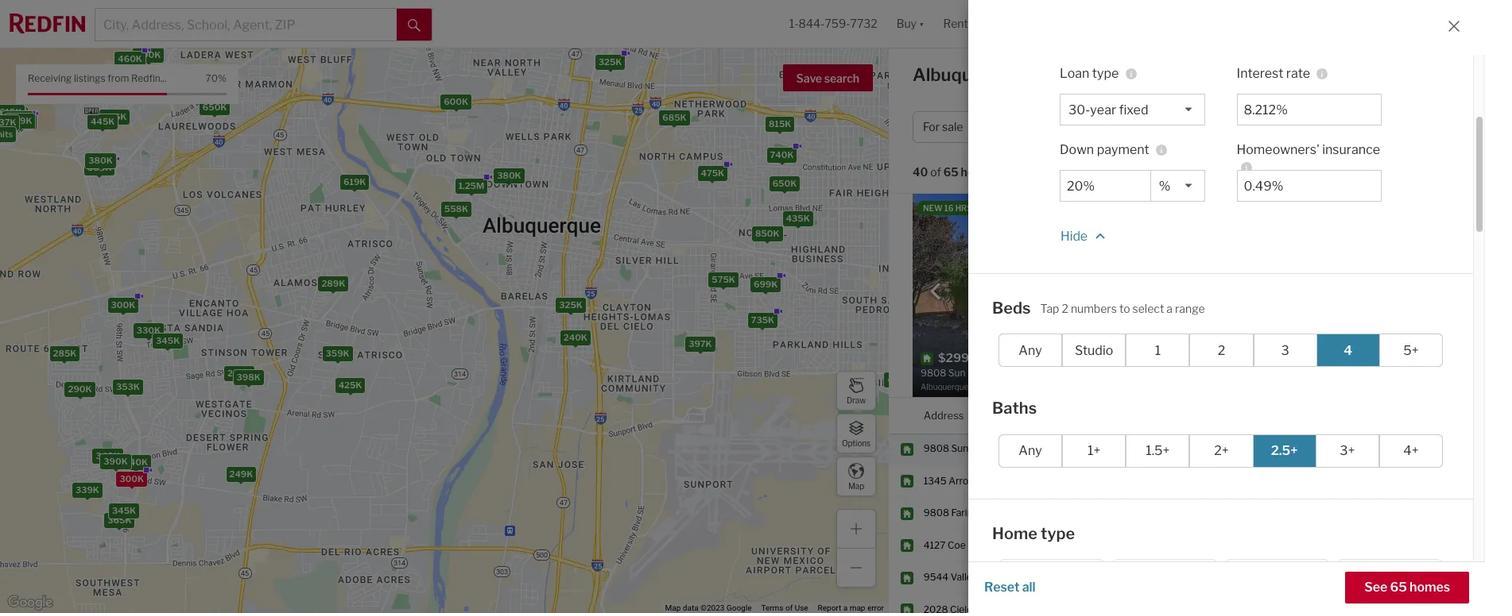 Task type: vqa. For each thing, say whether or not it's contained in the screenshot.
575K at the top left of page
yes



Task type: describe. For each thing, give the bounding box(es) containing it.
st
[[1013, 475, 1023, 487]]

hide
[[1061, 229, 1088, 244]]

9544 valletta ave nw link
[[924, 572, 1023, 585]]

for sale button
[[913, 111, 994, 143]]

Any checkbox
[[999, 334, 1062, 367]]

662k
[[0, 108, 22, 119]]

1 vertical spatial   text field
[[1067, 179, 1144, 194]]

565k
[[0, 108, 24, 119]]

2.5+ radio
[[1253, 435, 1317, 468]]

City, Address, School, Agent, ZIP search field
[[95, 9, 397, 41]]

574k
[[0, 110, 23, 121]]

815k
[[769, 118, 791, 129]]

2+ radio
[[1190, 435, 1254, 468]]

9808 for 9808 farinosa ave sw
[[924, 508, 949, 520]]

error
[[867, 604, 884, 613]]

tap 2 numbers to select a range
[[1041, 302, 1205, 315]]

4+ radio
[[1379, 435, 1443, 468]]

from
[[108, 72, 129, 84]]

photos
[[1361, 169, 1404, 184]]

435k
[[786, 213, 810, 224]]

data
[[683, 604, 699, 613]]

draw button
[[837, 371, 876, 411]]

575k
[[712, 274, 735, 285]]

new
[[923, 204, 943, 213]]

289k
[[322, 278, 345, 289]]

425k
[[338, 380, 362, 391]]

payment
[[1097, 142, 1150, 157]]

1 checkbox
[[1126, 334, 1190, 367]]

9808 sun chaser trl sw
[[924, 443, 1034, 455]]

market insights link
[[1286, 52, 1381, 87]]

40 of 65 homes
[[913, 166, 997, 179]]

1 vertical spatial 300k
[[120, 474, 144, 485]]

599k
[[8, 115, 32, 126]]

319k
[[155, 87, 178, 98]]

0 vertical spatial 650k
[[203, 102, 227, 113]]

1345 arroyo hondo st sw
[[924, 475, 1041, 487]]

298k
[[228, 368, 251, 379]]

remove 4 bd / 2.5+ ba image
[[1267, 122, 1277, 132]]

home type inside button
[[1084, 120, 1141, 134]]

hoa
[[1200, 301, 1221, 313]]

to
[[1120, 302, 1130, 315]]

for
[[1124, 64, 1148, 85]]

4127 coe dr ne link
[[924, 540, 1006, 553]]

•
[[1375, 120, 1378, 134]]

listings
[[74, 72, 106, 84]]

4 for 4 bd / 2.5+ ba
[[1188, 120, 1196, 134]]

0 vertical spatial 325k
[[599, 56, 622, 67]]

options button
[[837, 414, 876, 454]]

40
[[913, 166, 928, 179]]

map for map data ©2023 google
[[665, 604, 681, 613]]

save
[[796, 72, 822, 85]]

ave for valletta
[[987, 572, 1004, 584]]

hondo
[[981, 475, 1011, 487]]

1345 arroyo hondo st sw link
[[924, 475, 1041, 489]]

9808 sun chaser trl sw link
[[924, 443, 1034, 456]]

2.5+ inside 2.5+ "radio"
[[1271, 444, 1298, 459]]

all
[[1324, 120, 1338, 134]]

9544
[[924, 572, 949, 584]]

interest rate
[[1237, 66, 1310, 81]]

albuquerque,
[[913, 64, 1025, 85]]

nw
[[1006, 572, 1023, 584]]

sale
[[942, 120, 963, 134]]

house
[[1038, 590, 1066, 602]]

4127
[[924, 540, 946, 552]]

359k
[[326, 348, 350, 359]]

759-
[[825, 17, 850, 31]]

$171
[[1333, 443, 1353, 455]]

740k
[[770, 149, 794, 160]]

report a map error
[[818, 604, 884, 613]]

70%
[[206, 72, 227, 84]]

1 horizontal spatial 475k
[[701, 167, 724, 179]]

fixed
[[1119, 102, 1149, 117]]

4 checkbox
[[1317, 334, 1380, 367]]

search
[[824, 72, 860, 85]]

290k
[[68, 384, 92, 395]]

0 vertical spatial a
[[1167, 302, 1173, 315]]

4+
[[1404, 444, 1419, 459]]

nm
[[1028, 64, 1058, 85]]

options
[[842, 439, 871, 448]]

interest
[[1237, 66, 1284, 81]]

loan type
[[1060, 66, 1119, 81]]

685k
[[663, 112, 687, 123]]

0 horizontal spatial 345k
[[112, 506, 136, 517]]

9808 for 9808 sun chaser trl sw
[[924, 443, 949, 455]]

location button
[[1021, 398, 1063, 434]]

sale
[[1152, 64, 1188, 85]]

terms of use link
[[761, 604, 808, 613]]

16 hrs
[[1382, 443, 1410, 455]]

535k
[[10, 116, 34, 127]]

bd
[[1198, 120, 1212, 134]]

1345
[[924, 475, 947, 487]]

5+
[[1404, 343, 1419, 358]]

844-
[[799, 17, 825, 31]]

report a map error link
[[818, 604, 884, 613]]

draw
[[847, 396, 866, 405]]

  text field
[[1244, 179, 1375, 194]]

save search button
[[783, 64, 873, 91]]

sw for 9808 sun chaser trl sw
[[1018, 443, 1034, 455]]

any for 1+
[[1019, 444, 1042, 459]]

1 option group from the top
[[999, 334, 1443, 367]]

1-844-759-7732
[[789, 17, 878, 31]]

homeowners'
[[1237, 142, 1320, 157]]

receiving listings from redfin...
[[28, 72, 166, 84]]

studio
[[1075, 343, 1114, 358]]

390k
[[104, 456, 128, 467]]

619k
[[344, 176, 366, 187]]

1 horizontal spatial 460k
[[888, 374, 912, 385]]

type inside home type button
[[1118, 120, 1141, 134]]

ave for farinosa
[[991, 508, 1008, 520]]

any for studio
[[1019, 343, 1042, 358]]

445k down receiving listings from redfin... at top left
[[91, 116, 115, 127]]

homeowners' insurance
[[1237, 142, 1380, 157]]

1 horizontal spatial 16
[[1382, 443, 1394, 455]]

1 horizontal spatial 340k
[[124, 457, 148, 468]]

map for map
[[848, 481, 864, 491]]

of for 40
[[931, 166, 941, 179]]

4 bd / 2.5+ ba
[[1188, 120, 1259, 134]]

chaser
[[971, 443, 1002, 455]]

65 inside button
[[1390, 580, 1407, 596]]



Task type: locate. For each thing, give the bounding box(es) containing it.
type left for
[[1092, 66, 1119, 81]]

market
[[1286, 69, 1330, 84]]

600k
[[444, 96, 468, 107]]

1 vertical spatial 9808
[[924, 508, 949, 520]]

map left the data
[[665, 604, 681, 613]]

0 vertical spatial home
[[1084, 120, 1116, 134]]

0 vertical spatial type
[[1092, 66, 1119, 81]]

map inside button
[[848, 481, 864, 491]]

ave right farinosa
[[991, 508, 1008, 520]]

558k
[[444, 203, 468, 215]]

1 favorite this home image from the top
[[1449, 503, 1468, 522]]

9808
[[924, 443, 949, 455], [924, 508, 949, 520]]

0 vertical spatial favorite this home image
[[1449, 503, 1468, 522]]

9808 farinosa ave sw
[[924, 508, 1026, 520]]

0 horizontal spatial map
[[665, 604, 681, 613]]

699k
[[754, 279, 778, 290]]

of right the "40"
[[931, 166, 941, 179]]

home down "year" in the top right of the page
[[1084, 120, 1116, 134]]

1 horizontal spatial 2.5+
[[1271, 444, 1298, 459]]

0 horizontal spatial homes
[[961, 166, 997, 179]]

  text field up all
[[1244, 102, 1375, 117]]

Any radio
[[999, 435, 1062, 468]]

850k
[[755, 228, 780, 239]]

1 vertical spatial home type
[[992, 524, 1075, 543]]

1 vertical spatial 345k
[[112, 506, 136, 517]]

of left use
[[786, 604, 793, 613]]

3+ radio
[[1316, 435, 1379, 468]]

see 65 homes
[[1365, 580, 1450, 596]]

of for terms
[[786, 604, 793, 613]]

397k
[[689, 338, 712, 350]]

1 horizontal spatial home
[[1084, 120, 1116, 134]]

65
[[944, 166, 959, 179], [1390, 580, 1407, 596]]

0 vertical spatial map
[[848, 481, 864, 491]]

redfin...
[[131, 72, 166, 84]]

albuquerque down location button
[[1021, 443, 1079, 455]]

trl
[[1004, 443, 1016, 455]]

favorite button checkbox
[[1156, 198, 1183, 225]]

1 horizontal spatial 345k
[[156, 335, 180, 346]]

beds
[[992, 299, 1031, 318]]

hrs
[[1396, 443, 1410, 455]]

340k up 365k
[[124, 457, 148, 468]]

home type button
[[1074, 111, 1172, 143]]

0 vertical spatial 16
[[945, 204, 954, 213]]

all filters • 2
[[1324, 120, 1388, 134]]

$126
[[1333, 572, 1355, 584]]

1.5+ radio
[[1126, 435, 1190, 468]]

previous button image
[[928, 283, 944, 299]]

/
[[1214, 120, 1218, 134]]

1 vertical spatial a
[[843, 604, 848, 613]]

2 albuquerque from the top
[[1021, 572, 1079, 584]]

2 right •
[[1381, 120, 1388, 134]]

7732
[[850, 17, 878, 31]]

1,756
[[1268, 443, 1293, 455]]

0 horizontal spatial 650k
[[203, 102, 227, 113]]

favorite this home image
[[1449, 599, 1468, 614]]

0 horizontal spatial of
[[786, 604, 793, 613]]

9808 left sun
[[924, 443, 949, 455]]

a left range
[[1167, 302, 1173, 315]]

any inside 'radio'
[[1019, 444, 1042, 459]]

340k up 339k
[[96, 451, 120, 462]]

445k
[[103, 111, 127, 122], [91, 116, 115, 127]]

ago
[[974, 204, 992, 213]]

4 left bd
[[1188, 120, 1196, 134]]

1 vertical spatial albuquerque
[[1021, 572, 1079, 584]]

map down options
[[848, 481, 864, 491]]

for
[[923, 120, 940, 134]]

dr
[[968, 540, 979, 552]]

all
[[1022, 580, 1036, 596]]

None checkbox
[[1224, 560, 1331, 614]]

0 vertical spatial 2.5+
[[1220, 120, 1244, 134]]

0 vertical spatial 9808
[[924, 443, 949, 455]]

map data ©2023 google
[[665, 604, 752, 613]]

google image
[[4, 593, 56, 614]]

©2023
[[701, 604, 725, 613]]

sw right "trl"
[[1018, 443, 1034, 455]]

2
[[1381, 120, 1388, 134], [1062, 302, 1069, 315], [1218, 343, 1226, 358], [1228, 443, 1233, 455]]

type up house 'option'
[[1041, 524, 1075, 543]]

2 inside option
[[1218, 343, 1226, 358]]

1 any from the top
[[1019, 343, 1042, 358]]

460k right draw button
[[888, 374, 912, 385]]

3
[[1281, 343, 1290, 358]]

reset
[[984, 580, 1020, 596]]

hide button
[[1060, 217, 1111, 249]]

use
[[795, 604, 808, 613]]

2 vertical spatial type
[[1041, 524, 1075, 543]]

0 vertical spatial 65
[[944, 166, 959, 179]]

sw down st
[[1010, 508, 1026, 520]]

map button
[[837, 457, 876, 497]]

0 vertical spatial 345k
[[156, 335, 180, 346]]

photo of 9808 sun chaser trl sw, albuquerque, nm 87121 image
[[913, 194, 1187, 398]]

1 vertical spatial favorite this home image
[[1449, 567, 1468, 586]]

terms
[[761, 604, 784, 613]]

1 horizontal spatial 650k
[[773, 178, 797, 189]]

2 9808 from the top
[[924, 508, 949, 520]]

0 vertical spatial 475k
[[113, 79, 136, 90]]

0 vertical spatial albuquerque
[[1021, 443, 1079, 455]]

all filters • 2 button
[[1295, 111, 1398, 143]]

0 horizontal spatial 325k
[[559, 299, 583, 311]]

albuquerque up house
[[1021, 572, 1079, 584]]

1 horizontal spatial   text field
[[1244, 102, 1375, 117]]

4 left 2+
[[1187, 443, 1193, 455]]

home type down 30-year fixed
[[1084, 120, 1141, 134]]

0 vertical spatial homes
[[961, 166, 997, 179]]

House checkbox
[[999, 560, 1105, 614]]

1 vertical spatial 475k
[[701, 167, 724, 179]]

1 horizontal spatial of
[[931, 166, 941, 179]]

arroyo
[[949, 475, 979, 487]]

4 right 3
[[1344, 343, 1353, 358]]

None checkbox
[[1111, 560, 1218, 614]]

2.5+ inside 4 bd / 2.5+ ba button
[[1220, 120, 1244, 134]]

a left map
[[843, 604, 848, 613]]

  text field down down payment
[[1067, 179, 1144, 194]]

0 vertical spatial any
[[1019, 343, 1042, 358]]

0 vertical spatial option group
[[999, 334, 1443, 367]]

home inside home type button
[[1084, 120, 1116, 134]]

1 vertical spatial type
[[1118, 120, 1141, 134]]

650k down 70%
[[203, 102, 227, 113]]

$299,900
[[1094, 443, 1139, 455]]

0 vertical spatial of
[[931, 166, 941, 179]]

market insights
[[1286, 69, 1381, 84]]

2 left 1,756
[[1228, 443, 1233, 455]]

0 horizontal spatial 2.5+
[[1220, 120, 1244, 134]]

0 vertical spatial sw
[[1018, 443, 1034, 455]]

option group containing house
[[999, 560, 1443, 614]]

4 for 4 option
[[1344, 343, 1353, 358]]

insurance
[[1323, 142, 1380, 157]]

any inside option
[[1019, 343, 1042, 358]]

650k down 740k
[[773, 178, 797, 189]]

of
[[931, 166, 941, 179], [786, 604, 793, 613]]

0 horizontal spatial   text field
[[1067, 179, 1144, 194]]

0 horizontal spatial 460k
[[118, 53, 142, 64]]

terms of use
[[761, 604, 808, 613]]

6 days
[[1382, 572, 1412, 584]]

1 9808 from the top
[[924, 443, 949, 455]]

favorite button image
[[1156, 198, 1183, 225]]

445k down from
[[103, 111, 127, 122]]

5+ checkbox
[[1379, 334, 1443, 367]]

option group for home type
[[999, 560, 1443, 614]]

500k
[[136, 49, 161, 60]]

2 down "hoa"
[[1218, 343, 1226, 358]]

0 horizontal spatial 16
[[945, 204, 954, 213]]

0 vertical spatial ave
[[991, 508, 1008, 520]]

1 vertical spatial 16
[[1382, 443, 1394, 455]]

0 vertical spatial 300k
[[111, 299, 135, 310]]

land
[[1379, 590, 1401, 602]]

address
[[924, 409, 964, 422]]

1 albuquerque from the top
[[1021, 443, 1079, 455]]

albuquerque, nm homes for sale
[[913, 64, 1188, 85]]

2 vertical spatial option group
[[999, 560, 1443, 614]]

1 horizontal spatial 65
[[1390, 580, 1407, 596]]

home
[[1084, 120, 1116, 134], [992, 524, 1038, 543]]

1 vertical spatial home
[[992, 524, 1038, 543]]

2 favorite this home image from the top
[[1449, 567, 1468, 586]]

365k
[[108, 515, 132, 526]]

homes up favorite this home image
[[1410, 580, 1450, 596]]

any down tap
[[1019, 343, 1042, 358]]

0 horizontal spatial 340k
[[96, 451, 120, 462]]

map
[[848, 481, 864, 491], [665, 604, 681, 613]]

%
[[1159, 179, 1171, 194]]

0 vertical spatial home type
[[1084, 120, 1141, 134]]

photos button
[[1358, 169, 1422, 192]]

2 checkbox
[[1190, 334, 1254, 367]]

0 vertical spatial 460k
[[118, 53, 142, 64]]

1 vertical spatial homes
[[1410, 580, 1450, 596]]

map
[[850, 604, 866, 613]]

1 horizontal spatial homes
[[1410, 580, 1450, 596]]

4127 coe dr ne
[[924, 540, 994, 552]]

home type up nw
[[992, 524, 1075, 543]]

3 option group from the top
[[999, 560, 1443, 614]]

4 bd / 2.5+ ba button
[[1178, 111, 1289, 143]]

339k
[[75, 484, 99, 496]]

report
[[818, 604, 842, 613]]

home right dr
[[992, 524, 1038, 543]]

735k
[[751, 314, 775, 325]]

0 horizontal spatial 475k
[[113, 79, 136, 90]]

type down fixed
[[1118, 120, 1141, 134]]

1 horizontal spatial a
[[1167, 302, 1173, 315]]

340k
[[96, 451, 120, 462], [124, 457, 148, 468]]

2.5+ right /
[[1220, 120, 1244, 134]]

460k
[[118, 53, 142, 64], [888, 374, 912, 385]]

2 vertical spatial sw
[[1010, 508, 1026, 520]]

2 vertical spatial 4
[[1187, 443, 1193, 455]]

0 horizontal spatial 65
[[944, 166, 959, 179]]

1 horizontal spatial 325k
[[599, 56, 622, 67]]

2 any from the top
[[1019, 444, 1042, 459]]

9808 farinosa ave sw link
[[924, 508, 1026, 521]]

any right "trl"
[[1019, 444, 1042, 459]]

1 vertical spatial sw
[[1025, 475, 1041, 487]]

  text field
[[1244, 102, 1375, 117], [1067, 179, 1144, 194]]

1 vertical spatial any
[[1019, 444, 1042, 459]]

30-year fixed
[[1069, 102, 1149, 117]]

option group
[[999, 334, 1443, 367], [999, 435, 1443, 468], [999, 560, 1443, 614]]

favorite this home image
[[1449, 503, 1468, 522], [1449, 567, 1468, 586]]

0 vertical spatial 4
[[1188, 120, 1196, 134]]

sw inside "link"
[[1025, 475, 1041, 487]]

1 vertical spatial option group
[[999, 435, 1443, 468]]

Land checkbox
[[1337, 560, 1443, 614]]

homes inside button
[[1410, 580, 1450, 596]]

homes
[[961, 166, 997, 179], [1410, 580, 1450, 596]]

ave left nw
[[987, 572, 1004, 584]]

1 horizontal spatial home type
[[1084, 120, 1141, 134]]

option group for baths
[[999, 435, 1443, 468]]

for sale
[[923, 120, 963, 134]]

1 vertical spatial ave
[[987, 572, 1004, 584]]

0 horizontal spatial home type
[[992, 524, 1075, 543]]

2.5+ left '$171'
[[1271, 444, 1298, 459]]

rate
[[1286, 66, 1310, 81]]

300k
[[111, 299, 135, 310], [120, 474, 144, 485]]

1 vertical spatial 4
[[1344, 343, 1353, 358]]

homes up "ago"
[[961, 166, 997, 179]]

0 vertical spatial   text field
[[1244, 102, 1375, 117]]

398k
[[237, 372, 261, 383]]

sw right st
[[1025, 475, 1041, 487]]

285k
[[53, 348, 77, 359]]

4 inside option
[[1344, 343, 1353, 358]]

map region
[[0, 0, 926, 614]]

submit search image
[[408, 19, 421, 32]]

1 vertical spatial 325k
[[559, 299, 583, 311]]

1 vertical spatial map
[[665, 604, 681, 613]]

4 inside button
[[1188, 120, 1196, 134]]

650k
[[203, 102, 227, 113], [773, 178, 797, 189]]

1 vertical spatial 650k
[[773, 178, 797, 189]]

1+ radio
[[1062, 435, 1126, 468]]

sw for 1345 arroyo hondo st sw
[[1025, 475, 1041, 487]]

1 vertical spatial of
[[786, 604, 793, 613]]

1-844-759-7732 link
[[789, 17, 878, 31]]

1 horizontal spatial map
[[848, 481, 864, 491]]

3 checkbox
[[1254, 334, 1317, 367]]

1 vertical spatial 2.5+
[[1271, 444, 1298, 459]]

1 vertical spatial 460k
[[888, 374, 912, 385]]

Studio checkbox
[[1062, 334, 1126, 367]]

2 right tap
[[1062, 302, 1069, 315]]

9808 down 1345
[[924, 508, 949, 520]]

0 horizontal spatial a
[[843, 604, 848, 613]]

1 vertical spatial 65
[[1390, 580, 1407, 596]]

recommended button
[[1042, 165, 1138, 180]]

recommended
[[1045, 166, 1125, 179]]

460k up from
[[118, 53, 142, 64]]

249k
[[229, 468, 253, 479]]

0 horizontal spatial home
[[992, 524, 1038, 543]]

filters
[[1341, 120, 1372, 134]]

2 inside button
[[1381, 120, 1388, 134]]

2 option group from the top
[[999, 435, 1443, 468]]

google
[[727, 604, 752, 613]]



